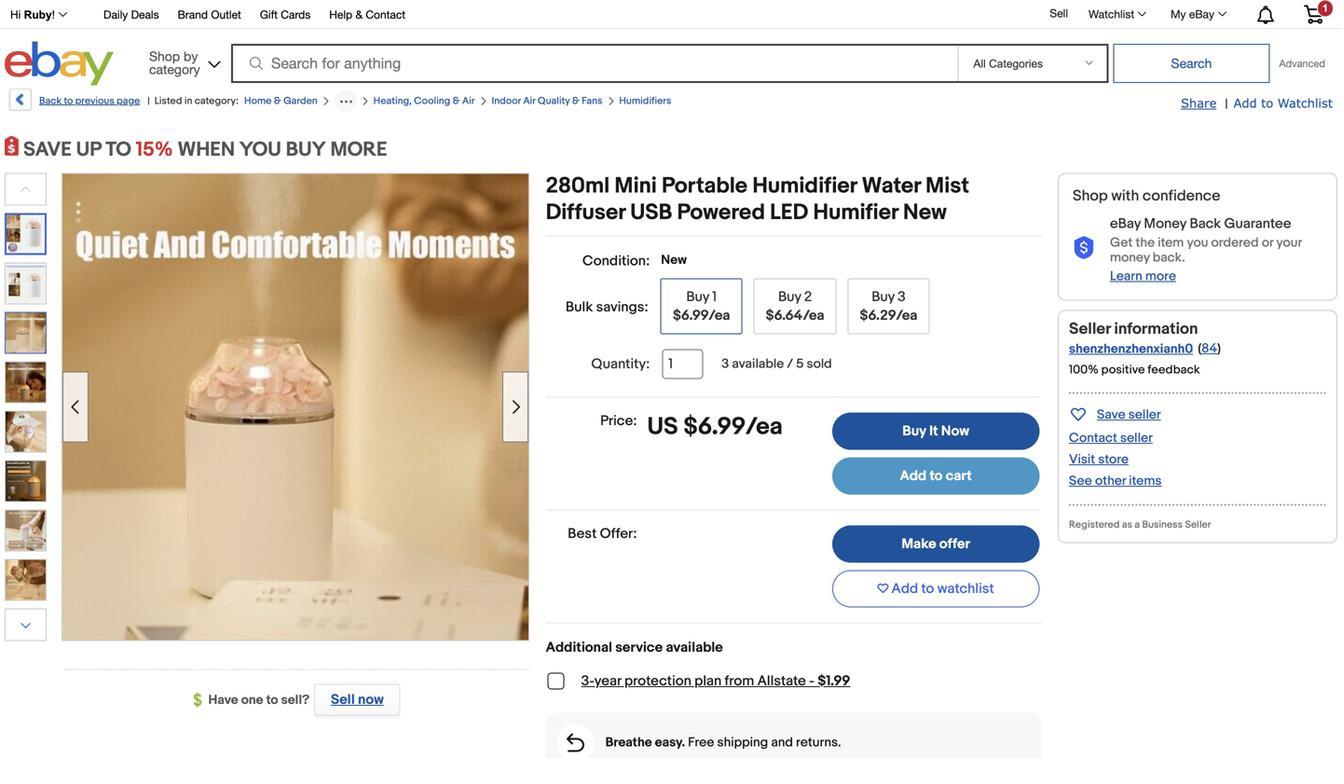 Task type: locate. For each thing, give the bounding box(es) containing it.
0 vertical spatial new
[[903, 200, 947, 226]]

add inside button
[[892, 580, 919, 597]]

0 vertical spatial contact
[[366, 8, 406, 21]]

contact right help
[[366, 8, 406, 21]]

0 vertical spatial ebay
[[1190, 7, 1215, 21]]

0 vertical spatial 1
[[1323, 2, 1329, 14]]

1 vertical spatial shop
[[1073, 187, 1108, 205]]

watchlist
[[1089, 7, 1135, 21], [1278, 96, 1333, 110]]

1 vertical spatial seller
[[1186, 519, 1212, 531]]

buy 2 $6.64/ea
[[766, 289, 825, 324]]

seller inside button
[[1129, 407, 1162, 423]]

3 available / 5 sold
[[722, 356, 832, 372]]

1 link
[[1293, 0, 1335, 27]]

one
[[241, 692, 263, 708]]

ebay right my
[[1190, 7, 1215, 21]]

ebay money back guarantee get the item you ordered or your money back. learn more
[[1111, 215, 1302, 284]]

contact inside account navigation
[[366, 8, 406, 21]]

additional service available
[[546, 639, 723, 656]]

brand outlet
[[178, 8, 241, 21]]

|
[[148, 95, 150, 107], [1226, 96, 1229, 112]]

buy inside buy 1 $6.99/ea
[[687, 289, 710, 305]]

powered
[[677, 200, 765, 226]]

sell for sell now
[[331, 691, 355, 708]]

savings:
[[596, 299, 649, 316]]

registered
[[1069, 519, 1120, 531]]

watchlist right sell link
[[1089, 7, 1135, 21]]

you
[[1187, 235, 1209, 251]]

0 vertical spatial with details__icon image
[[1073, 237, 1096, 260]]

1 horizontal spatial 1
[[1323, 2, 1329, 14]]

gift cards
[[260, 8, 311, 21]]

1 vertical spatial 3
[[722, 356, 729, 372]]

1 vertical spatial 1
[[713, 289, 717, 305]]

with details__icon image for ebay money back guarantee
[[1073, 237, 1096, 260]]

to left watchlist
[[922, 580, 935, 597]]

picture 6 of 12 image
[[6, 461, 46, 501]]

back up you
[[1190, 215, 1222, 232]]

1 vertical spatial seller
[[1121, 430, 1153, 446]]

buy for buy 2
[[779, 289, 801, 305]]

available up plan
[[666, 639, 723, 656]]

0 vertical spatial sell
[[1050, 7, 1069, 20]]

humifier
[[814, 200, 899, 226]]

0 vertical spatial add
[[1234, 96, 1258, 110]]

to inside button
[[922, 580, 935, 597]]

buy inside buy 3 $6.29/ea
[[872, 289, 895, 305]]

3
[[898, 289, 906, 305], [722, 356, 729, 372]]

-
[[809, 673, 815, 690]]

1 vertical spatial watchlist
[[1278, 96, 1333, 110]]

sell
[[1050, 7, 1069, 20], [331, 691, 355, 708]]

shop inside shop by category
[[149, 48, 180, 64]]

ebay inside ebay money back guarantee get the item you ordered or your money back. learn more
[[1111, 215, 1141, 232]]

0 horizontal spatial seller
[[1069, 319, 1111, 339]]

positive
[[1102, 363, 1145, 377]]

0 horizontal spatial 3
[[722, 356, 729, 372]]

shop left by
[[149, 48, 180, 64]]

1 inside buy 1 $6.99/ea
[[713, 289, 717, 305]]

3 right quantity: text field
[[722, 356, 729, 372]]

to left cart
[[930, 468, 943, 484]]

dollar sign image
[[193, 693, 208, 708]]

add to cart link
[[833, 457, 1040, 495]]

0 vertical spatial shop
[[149, 48, 180, 64]]

sell now
[[331, 691, 384, 708]]

contact inside contact seller visit store see other items
[[1069, 430, 1118, 446]]

my
[[1171, 7, 1187, 21]]

back inside ebay money back guarantee get the item you ordered or your money back. learn more
[[1190, 215, 1222, 232]]

add left cart
[[900, 468, 927, 484]]

help
[[329, 8, 353, 21]]

seller up 100%
[[1069, 319, 1111, 339]]

sell left now
[[331, 691, 355, 708]]

free
[[688, 735, 715, 751]]

category
[[149, 62, 200, 77]]

brand
[[178, 8, 208, 21]]

& right help
[[356, 8, 363, 21]]

(
[[1199, 341, 1202, 357]]

buy left 2
[[779, 289, 801, 305]]

with details__icon image left get
[[1073, 237, 1096, 260]]

3-
[[581, 673, 595, 690]]

account navigation
[[0, 0, 1338, 29]]

available left /
[[732, 356, 784, 372]]

1 vertical spatial contact
[[1069, 430, 1118, 446]]

picture 3 of 12 image
[[6, 313, 46, 353]]

0 vertical spatial watchlist
[[1089, 7, 1135, 21]]

1 vertical spatial sell
[[331, 691, 355, 708]]

1 left buy 2 $6.64/ea
[[713, 289, 717, 305]]

1 horizontal spatial back
[[1190, 215, 1222, 232]]

available
[[732, 356, 784, 372], [666, 639, 723, 656]]

1 horizontal spatial watchlist
[[1278, 96, 1333, 110]]

shop for shop with confidence
[[1073, 187, 1108, 205]]

seller
[[1069, 319, 1111, 339], [1186, 519, 1212, 531]]

0 horizontal spatial air
[[462, 95, 475, 107]]

contact up visit store link on the bottom right of page
[[1069, 430, 1118, 446]]

0 vertical spatial back
[[39, 95, 62, 107]]

bulk
[[566, 299, 593, 316]]

None submit
[[1114, 44, 1270, 83]]

0 vertical spatial available
[[732, 356, 784, 372]]

seller inside contact seller visit store see other items
[[1121, 430, 1153, 446]]

Search for anything text field
[[234, 46, 954, 81]]

offer:
[[600, 525, 637, 542]]

share | add to watchlist
[[1181, 96, 1333, 112]]

money
[[1144, 215, 1187, 232]]

sell inside account navigation
[[1050, 7, 1069, 20]]

brand outlet link
[[178, 5, 241, 26]]

heating,
[[374, 95, 412, 107]]

picture 2 of 12 image
[[6, 263, 46, 304]]

with details__icon image
[[1073, 237, 1096, 260], [567, 733, 585, 752]]

quality
[[538, 95, 570, 107]]

0 horizontal spatial watchlist
[[1089, 7, 1135, 21]]

make
[[902, 536, 937, 552]]

1 horizontal spatial contact
[[1069, 430, 1118, 446]]

category:
[[195, 95, 239, 107]]

$6.99/ea up quantity: text field
[[673, 307, 730, 324]]

0 vertical spatial seller
[[1129, 407, 1162, 423]]

ordered
[[1212, 235, 1259, 251]]

get
[[1111, 235, 1133, 251]]

| left listed
[[148, 95, 150, 107]]

)
[[1218, 341, 1221, 357]]

to left previous
[[64, 95, 73, 107]]

water
[[862, 173, 921, 200]]

buy inside buy 2 $6.64/ea
[[779, 289, 801, 305]]

watchlist inside share | add to watchlist
[[1278, 96, 1333, 110]]

mini
[[615, 173, 657, 200]]

diffuser
[[546, 200, 626, 226]]

1 horizontal spatial 3
[[898, 289, 906, 305]]

0 vertical spatial $6.99/ea
[[673, 307, 730, 324]]

shop by category button
[[141, 41, 225, 82]]

1 horizontal spatial ebay
[[1190, 7, 1215, 21]]

0 horizontal spatial ebay
[[1111, 215, 1141, 232]]

watchlist link
[[1079, 3, 1155, 25]]

0 horizontal spatial new
[[661, 252, 687, 268]]

0 horizontal spatial 1
[[713, 289, 717, 305]]

us
[[648, 413, 678, 441]]

shop left with
[[1073, 187, 1108, 205]]

0 vertical spatial seller
[[1069, 319, 1111, 339]]

home
[[244, 95, 272, 107]]

1 horizontal spatial new
[[903, 200, 947, 226]]

ebay up get
[[1111, 215, 1141, 232]]

my ebay
[[1171, 7, 1215, 21]]

seller right "save"
[[1129, 407, 1162, 423]]

2 vertical spatial add
[[892, 580, 919, 597]]

home & garden
[[244, 95, 318, 107]]

to down the advanced link
[[1262, 96, 1274, 110]]

seller right business
[[1186, 519, 1212, 531]]

have
[[208, 692, 238, 708]]

add right share
[[1234, 96, 1258, 110]]

1 horizontal spatial sell
[[1050, 7, 1069, 20]]

protection
[[625, 673, 692, 690]]

daily deals link
[[104, 5, 159, 26]]

add inside share | add to watchlist
[[1234, 96, 1258, 110]]

1 vertical spatial add
[[900, 468, 927, 484]]

us $6.99/ea main content
[[546, 173, 1042, 758]]

15%
[[136, 138, 173, 162]]

make offer
[[902, 536, 971, 552]]

with details__icon image inside us $6.99/ea 'main content'
[[567, 733, 585, 752]]

listed
[[154, 95, 182, 107]]

seller information shenzhenzhenxianh0 ( 84 ) 100% positive feedback
[[1069, 319, 1221, 377]]

seller for save
[[1129, 407, 1162, 423]]

air right indoor
[[523, 95, 536, 107]]

0 horizontal spatial contact
[[366, 8, 406, 21]]

new down 'usb'
[[661, 252, 687, 268]]

1 horizontal spatial |
[[1226, 96, 1229, 112]]

2 air from the left
[[523, 95, 536, 107]]

back left previous
[[39, 95, 62, 107]]

air right cooling
[[462, 95, 475, 107]]

$6.64/ea
[[766, 307, 825, 324]]

outlet
[[211, 8, 241, 21]]

buy 1 $6.99/ea
[[673, 289, 730, 324]]

new right humifier
[[903, 200, 947, 226]]

indoor air quality & fans link
[[492, 95, 603, 107]]

buy up the $6.29/ea
[[872, 289, 895, 305]]

0 horizontal spatial shop
[[149, 48, 180, 64]]

sell left watchlist link
[[1050, 7, 1069, 20]]

| right share button
[[1226, 96, 1229, 112]]

1 up advanced
[[1323, 2, 1329, 14]]

breathe easy. free shipping and returns.
[[606, 735, 841, 751]]

shop with confidence
[[1073, 187, 1221, 205]]

ebay inside 'link'
[[1190, 7, 1215, 21]]

contact seller link
[[1069, 430, 1153, 446]]

$6.29/ea
[[860, 307, 918, 324]]

1 vertical spatial with details__icon image
[[567, 733, 585, 752]]

buy for buy 1
[[687, 289, 710, 305]]

and
[[771, 735, 793, 751]]

with details__icon image left the breathe
[[567, 733, 585, 752]]

1 vertical spatial back
[[1190, 215, 1222, 232]]

1 vertical spatial $6.99/ea
[[684, 413, 783, 441]]

1 horizontal spatial air
[[523, 95, 536, 107]]

store
[[1099, 452, 1129, 468]]

1 vertical spatial available
[[666, 639, 723, 656]]

$6.99/ea right us
[[684, 413, 783, 441]]

save seller button
[[1069, 403, 1162, 425]]

1 horizontal spatial shop
[[1073, 187, 1108, 205]]

1 horizontal spatial with details__icon image
[[1073, 237, 1096, 260]]

watchlist down advanced
[[1278, 96, 1333, 110]]

0 vertical spatial 3
[[898, 289, 906, 305]]

add down make
[[892, 580, 919, 597]]

0 horizontal spatial with details__icon image
[[567, 733, 585, 752]]

seller down save seller in the bottom right of the page
[[1121, 430, 1153, 446]]

0 horizontal spatial sell
[[331, 691, 355, 708]]

buy up quantity: text field
[[687, 289, 710, 305]]

1 vertical spatial ebay
[[1111, 215, 1141, 232]]

cooling
[[414, 95, 451, 107]]

daily deals
[[104, 8, 159, 21]]

seller for contact
[[1121, 430, 1153, 446]]

daily
[[104, 8, 128, 21]]

led
[[770, 200, 809, 226]]

3 up the $6.29/ea
[[898, 289, 906, 305]]



Task type: describe. For each thing, give the bounding box(es) containing it.
shenzhenzhenxianh0
[[1069, 341, 1194, 357]]

picture 4 of 12 image
[[6, 362, 46, 402]]

to for cart
[[930, 468, 943, 484]]

& left fans
[[572, 95, 580, 107]]

home & garden link
[[244, 95, 318, 107]]

service
[[616, 639, 663, 656]]

280ml mini portable humidifier water mist diffuser usb powered led humifier new
[[546, 173, 970, 226]]

a
[[1135, 519, 1140, 531]]

cards
[[281, 8, 311, 21]]

confidence
[[1143, 187, 1221, 205]]

| inside share | add to watchlist
[[1226, 96, 1229, 112]]

you
[[239, 138, 281, 162]]

more
[[331, 138, 387, 162]]

quantity:
[[592, 356, 650, 372]]

up
[[76, 138, 101, 162]]

it
[[930, 423, 938, 440]]

hi
[[10, 8, 21, 21]]

Quantity: text field
[[662, 349, 703, 379]]

visit store link
[[1069, 452, 1129, 468]]

280ml mini portable humidifier water mist diffuser usb powered led humifier new - picture 3 of 12 image
[[62, 174, 529, 640]]

your
[[1277, 235, 1302, 251]]

picture 5 of 12 image
[[6, 412, 46, 452]]

share
[[1181, 96, 1217, 110]]

humidifiers
[[619, 95, 672, 107]]

heating, cooling & air
[[374, 95, 475, 107]]

& inside account navigation
[[356, 8, 363, 21]]

see
[[1069, 473, 1093, 489]]

my ebay link
[[1161, 3, 1235, 25]]

have one to sell?
[[208, 692, 310, 708]]

items
[[1129, 473, 1162, 489]]

0 horizontal spatial available
[[666, 639, 723, 656]]

buy it now
[[903, 423, 970, 440]]

buy for buy 3
[[872, 289, 895, 305]]

sell for sell
[[1050, 7, 1069, 20]]

as
[[1123, 519, 1133, 531]]

picture 1 of 12 image
[[7, 215, 45, 253]]

garden
[[284, 95, 318, 107]]

back to previous page
[[39, 95, 140, 107]]

save up to 15% when you buy more
[[23, 138, 387, 162]]

previous
[[75, 95, 114, 107]]

gift cards link
[[260, 5, 311, 26]]

fans
[[582, 95, 603, 107]]

ruby
[[24, 8, 52, 21]]

shenzhenzhenxianh0 link
[[1069, 341, 1194, 357]]

guarantee
[[1225, 215, 1292, 232]]

new inside 280ml mini portable humidifier water mist diffuser usb powered led humifier new
[[903, 200, 947, 226]]

watchlist
[[938, 580, 995, 597]]

in
[[185, 95, 192, 107]]

item
[[1158, 235, 1184, 251]]

buy it now link
[[833, 413, 1040, 450]]

offer
[[940, 536, 971, 552]]

3 inside buy 3 $6.29/ea
[[898, 289, 906, 305]]

help & contact link
[[329, 5, 406, 26]]

shop by category banner
[[0, 0, 1338, 90]]

information
[[1115, 319, 1199, 339]]

add to watchlist button
[[833, 570, 1040, 608]]

& right home
[[274, 95, 281, 107]]

cart
[[946, 468, 972, 484]]

84
[[1202, 341, 1218, 357]]

advanced link
[[1270, 45, 1335, 82]]

save
[[1097, 407, 1126, 423]]

1 horizontal spatial seller
[[1186, 519, 1212, 531]]

seller inside seller information shenzhenzhenxianh0 ( 84 ) 100% positive feedback
[[1069, 319, 1111, 339]]

picture 8 of 12 image
[[6, 560, 46, 600]]

returns.
[[796, 735, 841, 751]]

1 vertical spatial new
[[661, 252, 687, 268]]

add for add to cart
[[900, 468, 927, 484]]

to for watchlist
[[922, 580, 935, 597]]

0 horizontal spatial back
[[39, 95, 62, 107]]

the
[[1136, 235, 1155, 251]]

humidifier
[[753, 173, 857, 200]]

1 horizontal spatial available
[[732, 356, 784, 372]]

shop for shop by category
[[149, 48, 180, 64]]

none submit inside the shop by category banner
[[1114, 44, 1270, 83]]

1 inside account navigation
[[1323, 2, 1329, 14]]

shop by category
[[149, 48, 200, 77]]

bulk savings:
[[566, 299, 649, 316]]

make offer link
[[833, 525, 1040, 563]]

humidifiers link
[[619, 95, 672, 107]]

to for previous
[[64, 95, 73, 107]]

condition:
[[583, 253, 650, 269]]

contact seller visit store see other items
[[1069, 430, 1162, 489]]

& right cooling
[[453, 95, 460, 107]]

2
[[805, 289, 812, 305]]

add for add to watchlist
[[892, 580, 919, 597]]

picture 7 of 12 image
[[6, 510, 46, 551]]

share button
[[1181, 95, 1217, 112]]

visit
[[1069, 452, 1096, 468]]

to inside share | add to watchlist
[[1262, 96, 1274, 110]]

us $6.99/ea
[[648, 413, 783, 441]]

1 air from the left
[[462, 95, 475, 107]]

watchlist inside account navigation
[[1089, 7, 1135, 21]]

indoor air quality & fans
[[492, 95, 603, 107]]

portable
[[662, 173, 748, 200]]

add to cart
[[900, 468, 972, 484]]

back.
[[1153, 250, 1186, 266]]

price:
[[601, 413, 637, 429]]

hi ruby !
[[10, 8, 55, 21]]

best offer:
[[568, 525, 637, 542]]

$1.99
[[818, 673, 851, 690]]

mist
[[926, 173, 970, 200]]

buy left it
[[903, 423, 927, 440]]

advanced
[[1280, 57, 1326, 69]]

usb
[[631, 200, 673, 226]]

to right one
[[266, 692, 278, 708]]

with
[[1112, 187, 1140, 205]]

learn more link
[[1111, 268, 1177, 284]]

money
[[1111, 250, 1150, 266]]

to
[[106, 138, 131, 162]]

0 horizontal spatial |
[[148, 95, 150, 107]]

add to watchlist link
[[1234, 95, 1333, 112]]

learn
[[1111, 268, 1143, 284]]

with details__icon image for breathe easy.
[[567, 733, 585, 752]]



Task type: vqa. For each thing, say whether or not it's contained in the screenshot.


